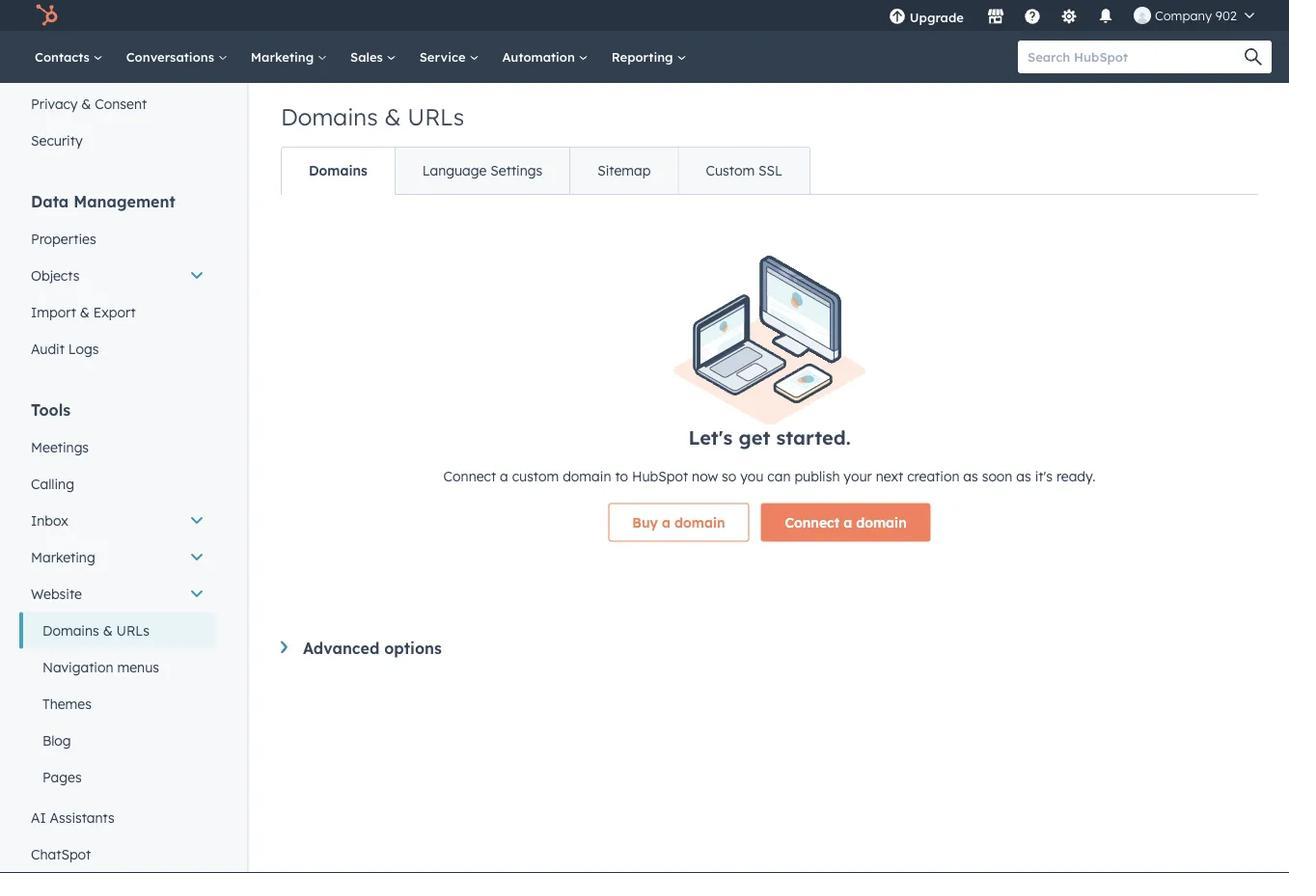 Task type: vqa. For each thing, say whether or not it's contained in the screenshot.
date
no



Task type: locate. For each thing, give the bounding box(es) containing it.
urls up language
[[408, 102, 464, 131]]

1 vertical spatial domains & urls
[[42, 623, 150, 639]]

& inside data management "element"
[[80, 304, 90, 321]]

domains & urls
[[281, 102, 464, 131], [42, 623, 150, 639]]

menu
[[877, 0, 1266, 38]]

domains & urls up navigation menus
[[42, 623, 150, 639]]

domain down now
[[675, 514, 725, 531]]

buy a domain
[[632, 514, 725, 531]]

domain for connect a domain
[[856, 514, 907, 531]]

reporting
[[612, 49, 677, 65]]

domains & urls link
[[19, 613, 216, 650]]

0 horizontal spatial urls
[[116, 623, 150, 639]]

data
[[31, 192, 69, 211]]

caret image
[[281, 642, 288, 654]]

settings
[[491, 162, 543, 179]]

import & export link
[[19, 294, 216, 331]]

1 vertical spatial domains
[[309, 162, 368, 179]]

0 horizontal spatial as
[[964, 468, 979, 485]]

domains & urls down the sales link
[[281, 102, 464, 131]]

902
[[1216, 7, 1237, 23]]

domains
[[281, 102, 378, 131], [309, 162, 368, 179], [42, 623, 99, 639]]

publish
[[795, 468, 840, 485]]

connect for connect a custom domain to hubspot now so you can publish your next creation as soon as it's ready.
[[444, 468, 496, 485]]

sales
[[350, 49, 387, 65]]

domain
[[563, 468, 611, 485], [675, 514, 725, 531], [856, 514, 907, 531]]

ai assistants link
[[19, 800, 216, 837]]

pages
[[42, 769, 82, 786]]

connect left custom on the left bottom of the page
[[444, 468, 496, 485]]

& inside tools "element"
[[103, 623, 113, 639]]

let's
[[689, 425, 733, 449]]

& inside "link"
[[81, 96, 91, 112]]

0 vertical spatial marketing
[[251, 49, 318, 65]]

reporting link
[[600, 31, 698, 83]]

urls up the menus
[[116, 623, 150, 639]]

custom ssl link
[[678, 148, 810, 194]]

automation
[[502, 49, 579, 65]]

0 horizontal spatial marketing
[[31, 549, 95, 566]]

0 horizontal spatial a
[[500, 468, 508, 485]]

privacy & consent link
[[19, 86, 216, 123]]

settings image
[[1061, 9, 1078, 26]]

navigation
[[281, 147, 811, 195]]

contacts link
[[23, 31, 115, 83]]

connect down the publish
[[785, 514, 840, 531]]

0 horizontal spatial domains & urls
[[42, 623, 150, 639]]

domains & urls inside tools "element"
[[42, 623, 150, 639]]

company 902
[[1155, 7, 1237, 23]]

2 horizontal spatial domain
[[856, 514, 907, 531]]

notifications button
[[1090, 0, 1123, 31]]

domain down next
[[856, 514, 907, 531]]

now
[[692, 468, 718, 485]]

& for "import & export" link
[[80, 304, 90, 321]]

language settings link
[[395, 148, 570, 194]]

& up navigation menus
[[103, 623, 113, 639]]

2 horizontal spatial a
[[844, 514, 853, 531]]

website button
[[19, 576, 216, 613]]

0 horizontal spatial connect
[[444, 468, 496, 485]]

ai
[[31, 810, 46, 827]]

& right privacy
[[81, 96, 91, 112]]

assistants
[[50, 810, 115, 827]]

domain inside connect a domain link
[[856, 514, 907, 531]]

domains inside tools "element"
[[42, 623, 99, 639]]

2 vertical spatial domains
[[42, 623, 99, 639]]

a
[[500, 468, 508, 485], [662, 514, 671, 531], [844, 514, 853, 531]]

blog link
[[19, 723, 216, 760]]

1 horizontal spatial domain
[[675, 514, 725, 531]]

data management element
[[19, 191, 216, 368]]

a right buy
[[662, 514, 671, 531]]

upgrade
[[910, 9, 964, 25]]

marketplaces button
[[976, 0, 1016, 31]]

logs
[[68, 341, 99, 358]]

conversations
[[126, 49, 218, 65]]

1 horizontal spatial urls
[[408, 102, 464, 131]]

security
[[31, 132, 83, 149]]

hubspot
[[632, 468, 688, 485]]

custom
[[706, 162, 755, 179]]

hubspot link
[[23, 4, 72, 27]]

as left the it's
[[1017, 468, 1032, 485]]

2 as from the left
[[1017, 468, 1032, 485]]

& left export
[[80, 304, 90, 321]]

data management
[[31, 192, 175, 211]]

consent
[[95, 96, 147, 112]]

1 horizontal spatial as
[[1017, 468, 1032, 485]]

conversations link
[[115, 31, 239, 83]]

urls
[[408, 102, 464, 131], [116, 623, 150, 639]]

your
[[844, 468, 872, 485]]

properties link
[[19, 221, 216, 258]]

sitemap
[[598, 162, 651, 179]]

a for connect a domain
[[844, 514, 853, 531]]

service
[[420, 49, 470, 65]]

0 vertical spatial domains & urls
[[281, 102, 464, 131]]

1 vertical spatial marketing
[[31, 549, 95, 566]]

1 horizontal spatial a
[[662, 514, 671, 531]]

advanced options button
[[281, 639, 1259, 658]]

1 horizontal spatial connect
[[785, 514, 840, 531]]

a inside button
[[662, 514, 671, 531]]

privacy & consent
[[31, 96, 147, 112]]

& for privacy & consent "link"
[[81, 96, 91, 112]]

privacy
[[31, 96, 78, 112]]

connect a custom domain to hubspot now so you can publish your next creation as soon as it's ready.
[[444, 468, 1096, 485]]

buy
[[632, 514, 658, 531]]

tools
[[31, 401, 71, 420]]

meetings
[[31, 439, 89, 456]]

audit logs link
[[19, 331, 216, 368]]

1 vertical spatial connect
[[785, 514, 840, 531]]

1 horizontal spatial domains & urls
[[281, 102, 464, 131]]

domain left to
[[563, 468, 611, 485]]

1 horizontal spatial marketing
[[251, 49, 318, 65]]

connect a domain link
[[761, 504, 931, 542]]

domain inside buy a domain button
[[675, 514, 725, 531]]

objects button
[[19, 258, 216, 294]]

marketing left sales
[[251, 49, 318, 65]]

connect
[[444, 468, 496, 485], [785, 514, 840, 531]]

1 vertical spatial urls
[[116, 623, 150, 639]]

notifications image
[[1097, 9, 1115, 26]]

a left custom on the left bottom of the page
[[500, 468, 508, 485]]

urls inside tools "element"
[[116, 623, 150, 639]]

0 vertical spatial urls
[[408, 102, 464, 131]]

0 vertical spatial connect
[[444, 468, 496, 485]]

navigation
[[42, 659, 113, 676]]

as left soon
[[964, 468, 979, 485]]

a down your
[[844, 514, 853, 531]]

marketing
[[251, 49, 318, 65], [31, 549, 95, 566]]

marketing up website
[[31, 549, 95, 566]]

as
[[964, 468, 979, 485], [1017, 468, 1032, 485]]



Task type: describe. For each thing, give the bounding box(es) containing it.
settings link
[[1049, 0, 1090, 31]]

hubspot image
[[35, 4, 58, 27]]

language
[[423, 162, 487, 179]]

navigation menus
[[42, 659, 159, 676]]

connect a domain
[[785, 514, 907, 531]]

menus
[[117, 659, 159, 676]]

you
[[741, 468, 764, 485]]

import & export
[[31, 304, 136, 321]]

company
[[1155, 7, 1212, 23]]

0 horizontal spatial domain
[[563, 468, 611, 485]]

upgrade image
[[889, 9, 906, 26]]

& down the sales link
[[385, 102, 401, 131]]

blog
[[42, 733, 71, 750]]

Search HubSpot search field
[[1018, 41, 1255, 73]]

chatspot link
[[19, 837, 216, 874]]

let's get started.
[[689, 425, 851, 449]]

so
[[722, 468, 737, 485]]

0 vertical spatial domains
[[281, 102, 378, 131]]

pages link
[[19, 760, 216, 796]]

advanced
[[303, 639, 380, 658]]

domains inside 'link'
[[309, 162, 368, 179]]

custom
[[512, 468, 559, 485]]

a for buy a domain
[[662, 514, 671, 531]]

soon
[[982, 468, 1013, 485]]

search button
[[1236, 41, 1272, 73]]

ssl
[[759, 162, 783, 179]]

marketplaces image
[[987, 9, 1005, 26]]

audit logs
[[31, 341, 99, 358]]

marketing button
[[19, 540, 216, 576]]

calling link
[[19, 466, 216, 503]]

sitemap link
[[570, 148, 678, 194]]

calling
[[31, 476, 74, 493]]

sales link
[[339, 31, 408, 83]]

help image
[[1024, 9, 1041, 26]]

properties
[[31, 231, 96, 248]]

security link
[[19, 123, 216, 159]]

mateo roberts image
[[1134, 7, 1151, 24]]

ready.
[[1057, 468, 1096, 485]]

management
[[74, 192, 175, 211]]

it's
[[1035, 468, 1053, 485]]

ai assistants
[[31, 810, 115, 827]]

language settings
[[423, 162, 543, 179]]

meetings link
[[19, 430, 216, 466]]

import
[[31, 304, 76, 321]]

a for connect a custom domain to hubspot now so you can publish your next creation as soon as it's ready.
[[500, 468, 508, 485]]

help button
[[1016, 0, 1049, 31]]

to
[[615, 468, 628, 485]]

website
[[31, 586, 82, 603]]

started.
[[776, 425, 851, 449]]

marketing inside button
[[31, 549, 95, 566]]

buy a domain button
[[608, 504, 750, 542]]

search image
[[1245, 48, 1263, 66]]

1 as from the left
[[964, 468, 979, 485]]

navigation containing domains
[[281, 147, 811, 195]]

options
[[384, 639, 442, 658]]

get
[[739, 425, 771, 449]]

company 902 button
[[1123, 0, 1266, 31]]

objects
[[31, 267, 80, 284]]

themes link
[[19, 686, 216, 723]]

can
[[768, 468, 791, 485]]

domain for buy a domain
[[675, 514, 725, 531]]

creation
[[908, 468, 960, 485]]

themes
[[42, 696, 92, 713]]

next
[[876, 468, 904, 485]]

marketing link
[[239, 31, 339, 83]]

domains link
[[282, 148, 395, 194]]

menu containing company 902
[[877, 0, 1266, 38]]

audit
[[31, 341, 65, 358]]

tools element
[[19, 400, 216, 874]]

service link
[[408, 31, 491, 83]]

connect for connect a domain
[[785, 514, 840, 531]]

chatspot
[[31, 847, 91, 863]]

inbox button
[[19, 503, 216, 540]]

navigation menus link
[[19, 650, 216, 686]]

inbox
[[31, 513, 68, 529]]

advanced options
[[303, 639, 442, 658]]

& for domains & urls link
[[103, 623, 113, 639]]

export
[[93, 304, 136, 321]]



